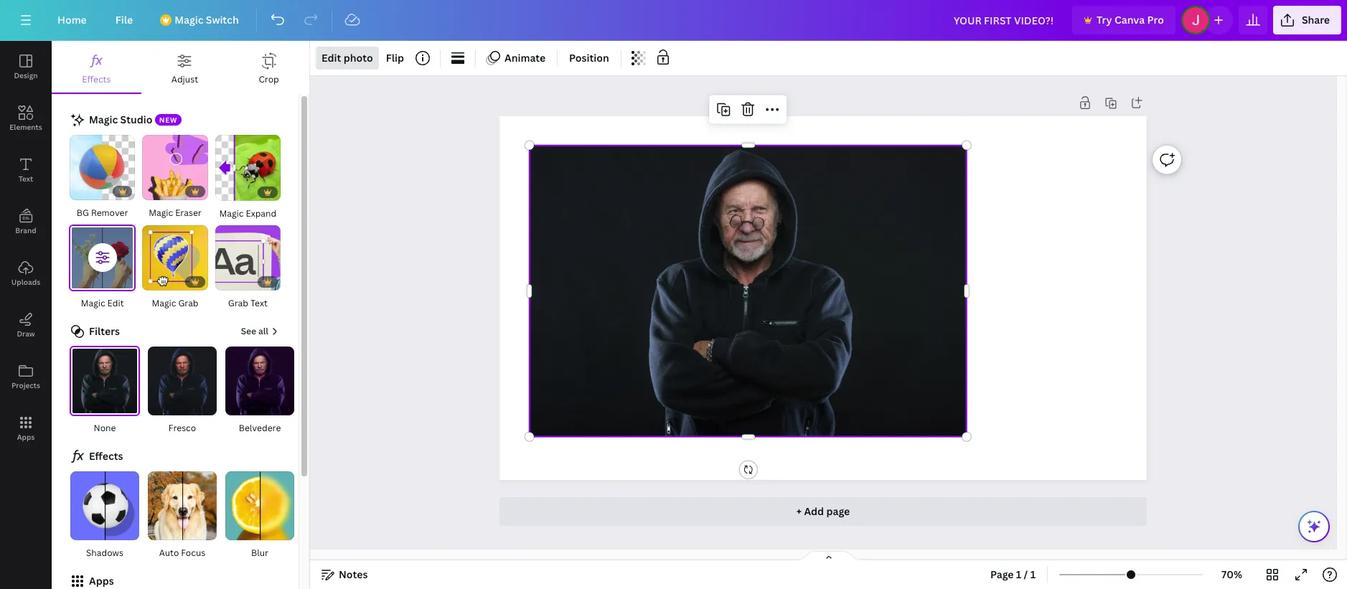 Task type: vqa. For each thing, say whether or not it's contained in the screenshot.
Shadows button in the left bottom of the page
yes



Task type: describe. For each thing, give the bounding box(es) containing it.
page 1 / 1
[[991, 568, 1036, 581]]

flip button
[[380, 47, 410, 70]]

auto focus button
[[146, 471, 218, 562]]

uploads button
[[0, 248, 52, 299]]

studio
[[120, 113, 152, 126]]

position
[[569, 51, 609, 65]]

canva
[[1115, 13, 1145, 27]]

elements button
[[0, 93, 52, 144]]

side panel tab list
[[0, 41, 52, 454]]

all
[[258, 325, 268, 338]]

crop button
[[228, 41, 309, 93]]

elements
[[10, 122, 42, 132]]

text inside side panel tab list
[[19, 174, 33, 184]]

+ add page
[[797, 505, 850, 518]]

blur
[[251, 547, 269, 559]]

magic for magic eraser
[[149, 207, 173, 219]]

flip
[[386, 51, 404, 65]]

projects button
[[0, 351, 52, 403]]

design
[[14, 70, 38, 80]]

belvedere button
[[224, 346, 296, 437]]

+ add page button
[[500, 497, 1147, 526]]

magic for magic studio new
[[89, 113, 118, 126]]

magic edit button
[[69, 224, 136, 312]]

effects inside button
[[82, 73, 111, 85]]

switch
[[206, 13, 239, 27]]

share button
[[1273, 6, 1342, 34]]

uploads
[[11, 277, 40, 287]]

page
[[991, 568, 1014, 581]]

draw
[[17, 329, 35, 339]]

grab text button
[[214, 224, 281, 312]]

design button
[[0, 41, 52, 93]]

show pages image
[[794, 551, 863, 562]]

auto
[[159, 547, 179, 559]]

Design title text field
[[942, 6, 1067, 34]]

file button
[[104, 6, 144, 34]]

magic for magic switch
[[175, 13, 203, 27]]

try
[[1097, 13, 1112, 27]]

share
[[1302, 13, 1330, 27]]

position button
[[564, 47, 615, 70]]

magic for magic expand
[[219, 207, 244, 219]]

adjust
[[171, 73, 198, 85]]

apps inside button
[[17, 432, 35, 442]]

bg remover button
[[69, 134, 136, 222]]

filters
[[89, 324, 120, 338]]

blur button
[[224, 471, 296, 562]]

page
[[827, 505, 850, 518]]

magic expand
[[219, 207, 277, 219]]

grab inside grab text button
[[228, 297, 248, 309]]

1 horizontal spatial text
[[250, 297, 268, 309]]

1 vertical spatial effects
[[89, 450, 123, 463]]

try canva pro
[[1097, 13, 1164, 27]]



Task type: locate. For each thing, give the bounding box(es) containing it.
bg
[[77, 207, 89, 219]]

0 vertical spatial apps
[[17, 432, 35, 442]]

1 grab from the left
[[178, 297, 199, 309]]

effects
[[82, 73, 111, 85], [89, 450, 123, 463]]

magic up filters
[[81, 297, 105, 309]]

magic inside magic expand button
[[219, 207, 244, 219]]

apps down projects
[[17, 432, 35, 442]]

file
[[115, 13, 133, 27]]

2 1 from the left
[[1031, 568, 1036, 581]]

brand button
[[0, 196, 52, 248]]

grab
[[178, 297, 199, 309], [228, 297, 248, 309]]

effects button
[[52, 41, 141, 93]]

effects down the none
[[89, 450, 123, 463]]

try canva pro button
[[1072, 6, 1176, 34]]

grab text
[[228, 297, 268, 309]]

belvedere
[[239, 422, 281, 434]]

see
[[241, 325, 256, 338]]

magic inside magic grab button
[[152, 297, 176, 309]]

add
[[804, 505, 824, 518]]

expand
[[246, 207, 277, 219]]

magic studio new
[[89, 113, 177, 126]]

magic eraser
[[149, 207, 202, 219]]

remover
[[91, 207, 128, 219]]

apps
[[17, 432, 35, 442], [89, 574, 114, 588]]

eraser
[[175, 207, 202, 219]]

magic left the eraser
[[149, 207, 173, 219]]

fresco
[[169, 422, 196, 434]]

pro
[[1147, 13, 1164, 27]]

see all button
[[240, 323, 281, 340]]

animate button
[[482, 47, 551, 70]]

1 horizontal spatial grab
[[228, 297, 248, 309]]

+
[[797, 505, 802, 518]]

magic left expand
[[219, 207, 244, 219]]

magic eraser button
[[142, 134, 209, 222]]

2 grab from the left
[[228, 297, 248, 309]]

edit photo
[[322, 51, 373, 65]]

canva assistant image
[[1306, 518, 1323, 536]]

1 1 from the left
[[1016, 568, 1022, 581]]

edit up filters
[[107, 297, 124, 309]]

1 right /
[[1031, 568, 1036, 581]]

0 vertical spatial edit
[[322, 51, 341, 65]]

magic inside magic switch button
[[175, 13, 203, 27]]

magic grab button
[[142, 224, 209, 312]]

magic switch
[[175, 13, 239, 27]]

text up see all
[[250, 297, 268, 309]]

0 horizontal spatial grab
[[178, 297, 199, 309]]

none button
[[69, 346, 141, 437]]

notes
[[339, 568, 368, 581]]

text up the brand 'button'
[[19, 174, 33, 184]]

0 horizontal spatial 1
[[1016, 568, 1022, 581]]

1 horizontal spatial 1
[[1031, 568, 1036, 581]]

text button
[[0, 144, 52, 196]]

magic inside magic eraser button
[[149, 207, 173, 219]]

magic
[[175, 13, 203, 27], [89, 113, 118, 126], [149, 207, 173, 219], [219, 207, 244, 219], [81, 297, 105, 309], [152, 297, 176, 309]]

adjust button
[[141, 41, 228, 93]]

effects up magic studio new
[[82, 73, 111, 85]]

1 vertical spatial text
[[250, 297, 268, 309]]

fresco button
[[146, 346, 218, 437]]

projects
[[11, 380, 40, 391]]

none
[[94, 422, 116, 434]]

shadows button
[[69, 471, 141, 562]]

0 horizontal spatial text
[[19, 174, 33, 184]]

magic grab
[[152, 297, 199, 309]]

70%
[[1222, 568, 1243, 581]]

photo
[[344, 51, 373, 65]]

edit inside magic edit button
[[107, 297, 124, 309]]

/
[[1024, 568, 1028, 581]]

edit left photo
[[322, 51, 341, 65]]

animate
[[505, 51, 546, 65]]

magic inside magic edit button
[[81, 297, 105, 309]]

shadows
[[86, 547, 123, 559]]

home link
[[46, 6, 98, 34]]

magic expand button
[[214, 134, 281, 222]]

magic left switch
[[175, 13, 203, 27]]

1 vertical spatial apps
[[89, 574, 114, 588]]

0 vertical spatial effects
[[82, 73, 111, 85]]

apps down shadows
[[89, 574, 114, 588]]

1 horizontal spatial edit
[[322, 51, 341, 65]]

magic left the studio
[[89, 113, 118, 126]]

magic for magic edit
[[81, 297, 105, 309]]

apps button
[[0, 403, 52, 454]]

0 vertical spatial text
[[19, 174, 33, 184]]

auto focus
[[159, 547, 205, 559]]

1 left /
[[1016, 568, 1022, 581]]

edit inside edit photo popup button
[[322, 51, 341, 65]]

grab inside magic grab button
[[178, 297, 199, 309]]

magic edit
[[81, 297, 124, 309]]

grab left grab text
[[178, 297, 199, 309]]

0 horizontal spatial edit
[[107, 297, 124, 309]]

1 horizontal spatial apps
[[89, 574, 114, 588]]

brand
[[15, 225, 36, 235]]

focus
[[181, 547, 205, 559]]

magic switch button
[[150, 6, 250, 34]]

bg remover
[[77, 207, 128, 219]]

1
[[1016, 568, 1022, 581], [1031, 568, 1036, 581]]

draw button
[[0, 299, 52, 351]]

new
[[159, 115, 177, 125]]

home
[[57, 13, 87, 27]]

0 horizontal spatial apps
[[17, 432, 35, 442]]

1 vertical spatial edit
[[107, 297, 124, 309]]

see all
[[241, 325, 268, 338]]

magic for magic grab
[[152, 297, 176, 309]]

70% button
[[1209, 564, 1255, 586]]

text
[[19, 174, 33, 184], [250, 297, 268, 309]]

edit photo button
[[316, 47, 379, 70]]

crop
[[259, 73, 279, 85]]

grab up see
[[228, 297, 248, 309]]

main menu bar
[[0, 0, 1347, 41]]

edit
[[322, 51, 341, 65], [107, 297, 124, 309]]

magic right magic edit
[[152, 297, 176, 309]]

notes button
[[316, 564, 374, 586]]



